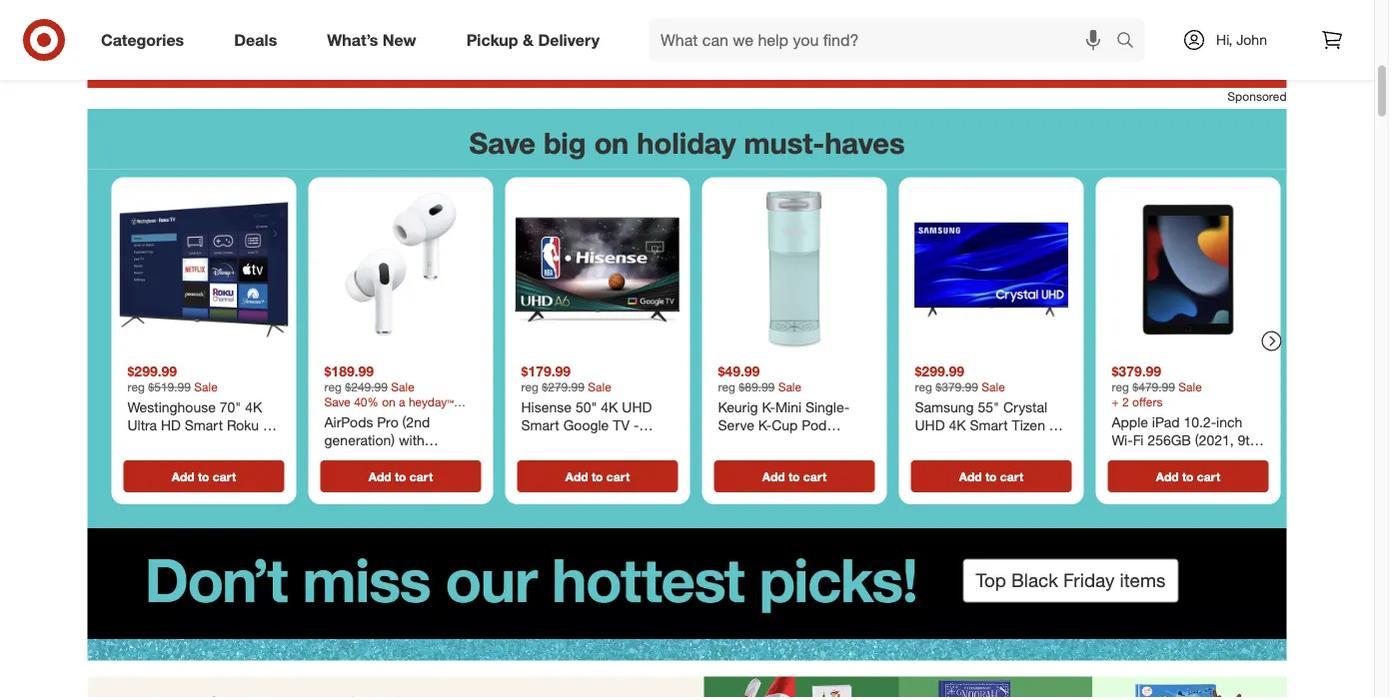 Task type: vqa. For each thing, say whether or not it's contained in the screenshot.
not helpful  (0) button
no



Task type: describe. For each thing, give the bounding box(es) containing it.
reg for $299.99 reg $379.99 sale samsung 55" crystal uhd 4k smart tizen tv - (un55tu690t)
[[915, 380, 933, 395]]

k- down the $89.99
[[762, 399, 776, 416]]

add for $89.99
[[762, 469, 785, 484]]

add for $279.99
[[566, 469, 588, 484]]

airpods pro (2nd generation) with magsafe case (usb‑c) image
[[316, 185, 485, 354]]

top black friday items link
[[87, 529, 1287, 661]]

1 advertisement region from the top
[[87, 0, 1287, 88]]

offers
[[1132, 395, 1163, 410]]

apple ipad 10.2-inch wi-fi 256gb (2021, 9th generation) - space gray image
[[1104, 185, 1273, 354]]

mini
[[776, 399, 802, 416]]

smart
[[970, 416, 1008, 434]]

what's
[[327, 30, 378, 50]]

$299.99 for reg
[[127, 362, 177, 380]]

(2nd
[[402, 414, 430, 431]]

$379.99 inside $299.99 reg $379.99 sale samsung 55" crystal uhd 4k smart tizen tv - (un55tu690t)
[[936, 380, 978, 395]]

- inside '$49.99 reg $89.99 sale keurig k-mini single- serve k-cup pod coffee maker - oasis'
[[806, 434, 812, 451]]

items
[[1120, 569, 1166, 592]]

$299.99 reg $379.99 sale samsung 55" crystal uhd 4k smart tizen tv - (un55tu690t)
[[915, 362, 1066, 451]]

to for $519.99
[[198, 469, 209, 484]]

to for $379.99
[[985, 469, 997, 484]]

reg for $179.99 reg $279.99 sale
[[521, 380, 539, 395]]

$179.99 reg $279.99 sale
[[521, 362, 611, 395]]

add to cart button for $519.99
[[123, 461, 284, 493]]

2 advertisement region from the top
[[87, 677, 1287, 698]]

must-
[[744, 125, 825, 161]]

john
[[1237, 31, 1267, 48]]

sale for $299.99 reg $379.99 sale samsung 55" crystal uhd 4k smart tizen tv - (un55tu690t)
[[982, 380, 1005, 395]]

add to cart for $479.99
[[1156, 469, 1221, 484]]

holiday
[[637, 125, 736, 161]]

+
[[1112, 395, 1119, 410]]

tv
[[1049, 416, 1066, 434]]

sale for $49.99 reg $89.99 sale keurig k-mini single- serve k-cup pod coffee maker - oasis
[[778, 380, 802, 395]]

$249.99
[[345, 380, 388, 395]]

deals link
[[217, 18, 302, 62]]

uhd
[[915, 416, 945, 434]]

hi,
[[1216, 31, 1233, 48]]

sale for $179.99 reg $279.99 sale
[[588, 380, 611, 395]]

cart for $249.99
[[410, 469, 433, 484]]

airpods
[[324, 414, 373, 431]]

add to cart button for $479.99
[[1108, 461, 1269, 493]]

single-
[[806, 399, 850, 416]]

sponsored
[[1228, 89, 1287, 104]]

save big on holiday must-haves
[[469, 125, 905, 161]]

keurig
[[718, 399, 758, 416]]

$299.99 reg $519.99 sale
[[127, 362, 218, 395]]

$479.99
[[1133, 380, 1175, 395]]

big
[[544, 125, 586, 161]]

2
[[1122, 395, 1129, 410]]

to for $249.99
[[395, 469, 406, 484]]

k- right serve
[[758, 416, 772, 434]]

add for $479.99
[[1156, 469, 1179, 484]]

pod
[[802, 416, 827, 434]]

add for $519.99
[[172, 469, 194, 484]]

to for $89.99
[[789, 469, 800, 484]]

add to cart button for $249.99
[[320, 461, 481, 493]]

on
[[594, 125, 629, 161]]

cart for $279.99
[[606, 469, 630, 484]]

cart for $479.99
[[1197, 469, 1221, 484]]

sale for $299.99 reg $519.99 sale
[[194, 380, 218, 395]]

sale for $189.99 reg $249.99 sale
[[391, 380, 415, 395]]

$189.99
[[324, 362, 374, 380]]

black
[[1011, 569, 1058, 592]]

to for $279.99
[[592, 469, 603, 484]]

deals
[[234, 30, 277, 50]]

add to cart button for $89.99
[[714, 461, 875, 493]]

case
[[384, 449, 416, 466]]

reg for $189.99 reg $249.99 sale
[[324, 380, 342, 395]]

top black friday items
[[976, 569, 1166, 592]]

add to cart button for $379.99
[[911, 461, 1072, 493]]

maker
[[764, 434, 802, 451]]

coffee
[[718, 434, 760, 451]]

samsung
[[915, 399, 974, 416]]

cart for $89.99
[[803, 469, 827, 484]]

add to cart for $249.99
[[369, 469, 433, 484]]

55"
[[978, 399, 1000, 416]]

$279.99
[[542, 380, 585, 395]]

search button
[[1107, 18, 1155, 66]]



Task type: locate. For each thing, give the bounding box(es) containing it.
reg left the $519.99
[[127, 380, 145, 395]]

sale up 55"
[[982, 380, 1005, 395]]

generation)
[[324, 431, 395, 449]]

5 cart from the left
[[1000, 469, 1024, 484]]

add to cart down case
[[369, 469, 433, 484]]

1 add to cart from the left
[[172, 469, 236, 484]]

delivery
[[538, 30, 600, 50]]

add to cart down the '(un55tu690t)'
[[959, 469, 1024, 484]]

5 add to cart from the left
[[959, 469, 1024, 484]]

reg inside $379.99 reg $479.99 sale + 2 offers
[[1112, 380, 1129, 395]]

4 add to cart from the left
[[762, 469, 827, 484]]

1 horizontal spatial $299.99
[[915, 362, 965, 380]]

what's new
[[327, 30, 416, 50]]

5 to from the left
[[985, 469, 997, 484]]

reg left $279.99
[[521, 380, 539, 395]]

0 horizontal spatial $379.99
[[936, 380, 978, 395]]

6 add to cart from the left
[[1156, 469, 1221, 484]]

2 sale from the left
[[391, 380, 415, 395]]

1 add from the left
[[172, 469, 194, 484]]

$299.99 for samsung 55" crystal uhd 4k smart tizen tv - (un55tu690t)
[[915, 362, 965, 380]]

$379.99 up offers
[[1112, 362, 1162, 380]]

reg for $299.99 reg $519.99 sale
[[127, 380, 145, 395]]

4 cart from the left
[[803, 469, 827, 484]]

pickup & delivery link
[[449, 18, 625, 62]]

cup
[[772, 416, 798, 434]]

$379.99 inside $379.99 reg $479.99 sale + 2 offers
[[1112, 362, 1162, 380]]

1 vertical spatial advertisement region
[[87, 677, 1287, 698]]

2 - from the left
[[915, 434, 920, 451]]

add
[[172, 469, 194, 484], [369, 469, 391, 484], [566, 469, 588, 484], [762, 469, 785, 484], [959, 469, 982, 484], [1156, 469, 1179, 484]]

1 reg from the left
[[127, 380, 145, 395]]

sale right the $519.99
[[194, 380, 218, 395]]

friday
[[1063, 569, 1115, 592]]

2 add to cart button from the left
[[320, 461, 481, 493]]

2 reg from the left
[[324, 380, 342, 395]]

sale for $379.99 reg $479.99 sale + 2 offers
[[1179, 380, 1202, 395]]

what's new link
[[310, 18, 441, 62]]

4 add from the left
[[762, 469, 785, 484]]

5 sale from the left
[[982, 380, 1005, 395]]

1 - from the left
[[806, 434, 812, 451]]

5 add from the left
[[959, 469, 982, 484]]

4 sale from the left
[[778, 380, 802, 395]]

3 to from the left
[[592, 469, 603, 484]]

6 to from the left
[[1182, 469, 1194, 484]]

$89.99
[[739, 380, 775, 395]]

2 cart from the left
[[410, 469, 433, 484]]

3 add from the left
[[566, 469, 588, 484]]

- left oasis
[[806, 434, 812, 451]]

1 $299.99 from the left
[[127, 362, 177, 380]]

2 to from the left
[[395, 469, 406, 484]]

cart
[[213, 469, 236, 484], [410, 469, 433, 484], [606, 469, 630, 484], [803, 469, 827, 484], [1000, 469, 1024, 484], [1197, 469, 1221, 484]]

add to cart for $279.99
[[566, 469, 630, 484]]

1 add to cart button from the left
[[123, 461, 284, 493]]

reg inside '$299.99 reg $519.99 sale'
[[127, 380, 145, 395]]

keurig k-mini single-serve k-cup pod coffee maker - oasis image
[[710, 185, 879, 354]]

- inside $299.99 reg $379.99 sale samsung 55" crystal uhd 4k smart tizen tv - (un55tu690t)
[[915, 434, 920, 451]]

1 sale from the left
[[194, 380, 218, 395]]

3 add to cart from the left
[[566, 469, 630, 484]]

new
[[383, 30, 416, 50]]

add to cart for $89.99
[[762, 469, 827, 484]]

sale inside $299.99 reg $379.99 sale samsung 55" crystal uhd 4k smart tizen tv - (un55tu690t)
[[982, 380, 1005, 395]]

oasis
[[816, 434, 851, 451]]

add down the $519.99
[[172, 469, 194, 484]]

$379.99 reg $479.99 sale + 2 offers
[[1112, 362, 1202, 410]]

sale up mini
[[778, 380, 802, 395]]

6 cart from the left
[[1197, 469, 1221, 484]]

$379.99
[[1112, 362, 1162, 380], [936, 380, 978, 395]]

advertisement region up save big on holiday must-haves
[[87, 0, 1287, 88]]

sale right $279.99
[[588, 380, 611, 395]]

add to cart
[[172, 469, 236, 484], [369, 469, 433, 484], [566, 469, 630, 484], [762, 469, 827, 484], [959, 469, 1024, 484], [1156, 469, 1221, 484]]

add down case
[[369, 469, 391, 484]]

$179.99
[[521, 362, 571, 380]]

airpods pro (2nd generation) with magsafe case (usb‑c)
[[324, 414, 472, 466]]

add down $279.99
[[566, 469, 588, 484]]

hi, john
[[1216, 31, 1267, 48]]

3 sale from the left
[[588, 380, 611, 395]]

add down offers
[[1156, 469, 1179, 484]]

cart for $519.99
[[213, 469, 236, 484]]

sale inside '$49.99 reg $89.99 sale keurig k-mini single- serve k-cup pod coffee maker - oasis'
[[778, 380, 802, 395]]

6 add to cart button from the left
[[1108, 461, 1269, 493]]

4 add to cart button from the left
[[714, 461, 875, 493]]

samsung 55" crystal uhd 4k smart tizen tv - (un55tu690t) image
[[907, 185, 1076, 354]]

to for $479.99
[[1182, 469, 1194, 484]]

$49.99 reg $89.99 sale keurig k-mini single- serve k-cup pod coffee maker - oasis
[[718, 362, 851, 451]]

magsafe
[[324, 449, 380, 466]]

search
[[1107, 32, 1155, 52]]

haves
[[825, 125, 905, 161]]

advertisement region
[[87, 0, 1287, 88], [87, 677, 1287, 698]]

add to cart button
[[123, 461, 284, 493], [320, 461, 481, 493], [517, 461, 678, 493], [714, 461, 875, 493], [911, 461, 1072, 493], [1108, 461, 1269, 493]]

1 horizontal spatial -
[[915, 434, 920, 451]]

add to cart button down $279.99
[[517, 461, 678, 493]]

top
[[976, 569, 1006, 592]]

westinghouse 70" 4k ultra hd smart roku tv with hdr - wr70ut4212 - special purchase image
[[119, 185, 288, 354]]

top black friday items button
[[963, 559, 1179, 603]]

What can we help you find? suggestions appear below search field
[[649, 18, 1121, 62]]

save
[[469, 125, 536, 161]]

reg up keurig
[[718, 380, 736, 395]]

reg inside the $189.99 reg $249.99 sale
[[324, 380, 342, 395]]

categories
[[101, 30, 184, 50]]

$299.99
[[127, 362, 177, 380], [915, 362, 965, 380]]

$299.99 inside '$299.99 reg $519.99 sale'
[[127, 362, 177, 380]]

add down maker
[[762, 469, 785, 484]]

6 reg from the left
[[1112, 380, 1129, 395]]

with
[[399, 431, 425, 449]]

don't miss our hottest picks! image
[[87, 529, 1287, 661]]

sale inside the $189.99 reg $249.99 sale
[[391, 380, 415, 395]]

add for $379.99
[[959, 469, 982, 484]]

add to cart down maker
[[762, 469, 827, 484]]

reg for $49.99 reg $89.99 sale keurig k-mini single- serve k-cup pod coffee maker - oasis
[[718, 380, 736, 395]]

$519.99
[[148, 380, 191, 395]]

3 add to cart button from the left
[[517, 461, 678, 493]]

add to cart for $379.99
[[959, 469, 1024, 484]]

4k
[[949, 416, 966, 434]]

- left '4k'
[[915, 434, 920, 451]]

reg up the samsung
[[915, 380, 933, 395]]

$379.99 up the samsung
[[936, 380, 978, 395]]

cart for $379.99
[[1000, 469, 1024, 484]]

0 horizontal spatial $299.99
[[127, 362, 177, 380]]

1 to from the left
[[198, 469, 209, 484]]

sale right $479.99
[[1179, 380, 1202, 395]]

sale
[[194, 380, 218, 395], [391, 380, 415, 395], [588, 380, 611, 395], [778, 380, 802, 395], [982, 380, 1005, 395], [1179, 380, 1202, 395]]

-
[[806, 434, 812, 451], [915, 434, 920, 451]]

1 cart from the left
[[213, 469, 236, 484]]

$299.99 inside $299.99 reg $379.99 sale samsung 55" crystal uhd 4k smart tizen tv - (un55tu690t)
[[915, 362, 965, 380]]

3 cart from the left
[[606, 469, 630, 484]]

3 reg from the left
[[521, 380, 539, 395]]

1 horizontal spatial $379.99
[[1112, 362, 1162, 380]]

reg inside '$49.99 reg $89.99 sale keurig k-mini single- serve k-cup pod coffee maker - oasis'
[[718, 380, 736, 395]]

4 to from the left
[[789, 469, 800, 484]]

add to cart button down with at the left of the page
[[320, 461, 481, 493]]

advertisement region down top black friday items link
[[87, 677, 1287, 698]]

sale inside '$299.99 reg $519.99 sale'
[[194, 380, 218, 395]]

carousel region
[[87, 109, 1287, 529]]

6 add from the left
[[1156, 469, 1179, 484]]

add to cart down $279.99
[[566, 469, 630, 484]]

2 add to cart from the left
[[369, 469, 433, 484]]

serve
[[718, 416, 755, 434]]

$49.99
[[718, 362, 760, 380]]

0 horizontal spatial -
[[806, 434, 812, 451]]

pro
[[377, 414, 398, 431]]

add to cart button down maker
[[714, 461, 875, 493]]

add to cart button down the $519.99
[[123, 461, 284, 493]]

sale right '$249.99'
[[391, 380, 415, 395]]

reg
[[127, 380, 145, 395], [324, 380, 342, 395], [521, 380, 539, 395], [718, 380, 736, 395], [915, 380, 933, 395], [1112, 380, 1129, 395]]

reg left offers
[[1112, 380, 1129, 395]]

pickup & delivery
[[466, 30, 600, 50]]

reg inside $299.99 reg $379.99 sale samsung 55" crystal uhd 4k smart tizen tv - (un55tu690t)
[[915, 380, 933, 395]]

0 vertical spatial advertisement region
[[87, 0, 1287, 88]]

add for $249.99
[[369, 469, 391, 484]]

add to cart button down the '(un55tu690t)'
[[911, 461, 1072, 493]]

reg inside "$179.99 reg $279.99 sale"
[[521, 380, 539, 395]]

k-
[[762, 399, 776, 416], [758, 416, 772, 434]]

reg left '$249.99'
[[324, 380, 342, 395]]

5 add to cart button from the left
[[911, 461, 1072, 493]]

5 reg from the left
[[915, 380, 933, 395]]

&
[[523, 30, 534, 50]]

add to cart down the $519.99
[[172, 469, 236, 484]]

$189.99 reg $249.99 sale
[[324, 362, 415, 395]]

pickup
[[466, 30, 518, 50]]

(usb‑c)
[[420, 449, 472, 466]]

add to cart button down offers
[[1108, 461, 1269, 493]]

(un55tu690t)
[[924, 434, 1018, 451]]

tizen
[[1012, 416, 1045, 434]]

add to cart for $519.99
[[172, 469, 236, 484]]

2 $299.99 from the left
[[915, 362, 965, 380]]

reg for $379.99 reg $479.99 sale + 2 offers
[[1112, 380, 1129, 395]]

add down the '(un55tu690t)'
[[959, 469, 982, 484]]

6 sale from the left
[[1179, 380, 1202, 395]]

sale inside $379.99 reg $479.99 sale + 2 offers
[[1179, 380, 1202, 395]]

crystal
[[1003, 399, 1048, 416]]

add to cart button for $279.99
[[517, 461, 678, 493]]

categories link
[[84, 18, 209, 62]]

add to cart down offers
[[1156, 469, 1221, 484]]

2 add from the left
[[369, 469, 391, 484]]

to
[[198, 469, 209, 484], [395, 469, 406, 484], [592, 469, 603, 484], [789, 469, 800, 484], [985, 469, 997, 484], [1182, 469, 1194, 484]]

sale inside "$179.99 reg $279.99 sale"
[[588, 380, 611, 395]]

hisense 50" 4k uhd smart google tv - 50a6h4 - special purchase image
[[513, 185, 682, 354]]

4 reg from the left
[[718, 380, 736, 395]]



